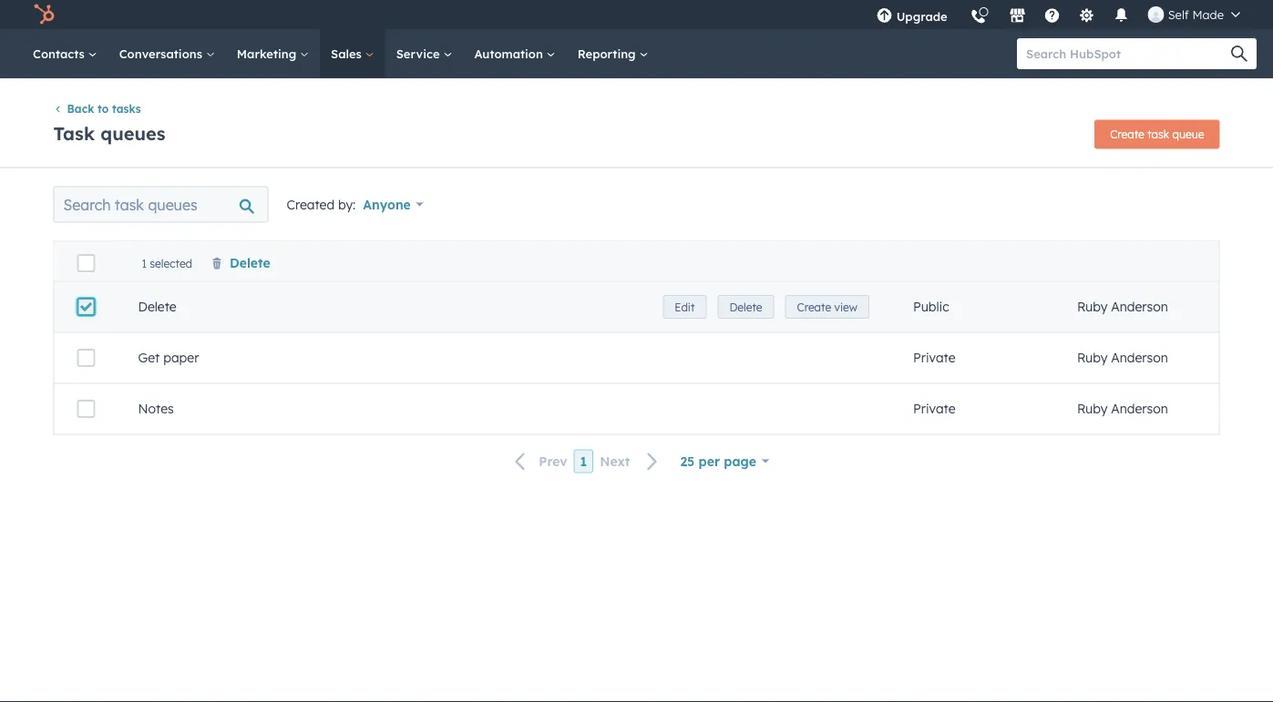 Task type: describe. For each thing, give the bounding box(es) containing it.
hubspot link
[[22, 4, 68, 26]]

per
[[699, 454, 720, 470]]

public
[[914, 299, 950, 315]]

ruby for notes
[[1078, 401, 1108, 417]]

1 ruby from the top
[[1078, 299, 1108, 315]]

create task queue link
[[1095, 120, 1220, 149]]

get paper
[[138, 350, 199, 366]]

prev button
[[504, 450, 574, 474]]

Search HubSpot search field
[[1018, 38, 1241, 69]]

sales
[[331, 46, 365, 61]]

automation link
[[464, 29, 567, 78]]

contacts link
[[22, 29, 108, 78]]

conversations
[[119, 46, 206, 61]]

Search task queues search field
[[53, 186, 269, 223]]

notifications button
[[1107, 0, 1138, 29]]

create for create view
[[797, 300, 832, 314]]

tasks
[[112, 102, 141, 116]]

to
[[98, 102, 109, 116]]

contacts
[[33, 46, 88, 61]]

1 ruby anderson from the top
[[1078, 299, 1169, 315]]

queues
[[100, 122, 166, 145]]

made
[[1193, 7, 1224, 22]]

private for notes
[[914, 401, 956, 417]]

upgrade image
[[877, 8, 893, 25]]

ruby for get paper
[[1078, 350, 1108, 366]]

help image
[[1045, 8, 1061, 25]]

create view
[[797, 300, 858, 314]]

page
[[724, 454, 757, 470]]

pagination navigation
[[504, 450, 670, 474]]

search image
[[1232, 46, 1248, 62]]

anyone button
[[363, 192, 424, 217]]

25 per page button
[[681, 449, 769, 475]]

edit link
[[663, 295, 707, 319]]

next
[[600, 454, 630, 470]]

next button
[[594, 450, 670, 474]]

settings image
[[1079, 8, 1096, 25]]

sales link
[[320, 29, 385, 78]]

service link
[[385, 29, 464, 78]]

search button
[[1223, 38, 1257, 69]]

ruby anderson for notes
[[1078, 401, 1169, 417]]

self made
[[1169, 7, 1224, 22]]

prev
[[539, 454, 568, 470]]

automation
[[474, 46, 547, 61]]

hubspot image
[[33, 4, 55, 26]]

notes
[[138, 401, 174, 417]]

marketing
[[237, 46, 300, 61]]

anyone
[[363, 196, 411, 212]]

menu containing self made
[[866, 0, 1252, 36]]

marketing link
[[226, 29, 320, 78]]

paper
[[163, 350, 199, 366]]

help button
[[1037, 0, 1068, 29]]

1 for 1
[[580, 454, 587, 470]]



Task type: vqa. For each thing, say whether or not it's contained in the screenshot.
1st Private from the bottom of the page
yes



Task type: locate. For each thing, give the bounding box(es) containing it.
edit
[[675, 300, 695, 314]]

create left task
[[1111, 128, 1145, 141]]

ruby anderson for get paper
[[1078, 350, 1169, 366]]

back to tasks link
[[53, 102, 141, 116]]

self made button
[[1138, 0, 1252, 29]]

1 button
[[574, 450, 594, 474]]

service
[[396, 46, 443, 61]]

queue
[[1173, 128, 1205, 141]]

25 per page
[[681, 454, 757, 470]]

1
[[142, 257, 147, 270], [580, 454, 587, 470]]

task queues banner
[[53, 114, 1220, 149]]

0 vertical spatial anderson
[[1112, 299, 1169, 315]]

2 ruby anderson from the top
[[1078, 350, 1169, 366]]

calling icon image
[[971, 9, 987, 26]]

create inside "button"
[[797, 300, 832, 314]]

0 horizontal spatial delete button
[[211, 255, 271, 271]]

3 ruby anderson from the top
[[1078, 401, 1169, 417]]

delete right edit link
[[730, 300, 763, 314]]

create view button
[[786, 295, 870, 319]]

1 horizontal spatial delete button
[[718, 295, 775, 319]]

task queues
[[53, 122, 166, 145]]

created by:
[[287, 196, 356, 212]]

anderson for notes
[[1112, 401, 1169, 417]]

3 anderson from the top
[[1112, 401, 1169, 417]]

task
[[1148, 128, 1170, 141]]

create left view
[[797, 300, 832, 314]]

1 inside button
[[580, 454, 587, 470]]

marketplaces image
[[1010, 8, 1026, 25]]

create inside 'task queues' banner
[[1111, 128, 1145, 141]]

1 horizontal spatial delete
[[230, 255, 271, 271]]

create task queue
[[1111, 128, 1205, 141]]

0 horizontal spatial create
[[797, 300, 832, 314]]

reporting
[[578, 46, 640, 61]]

anderson
[[1112, 299, 1169, 315], [1112, 350, 1169, 366], [1112, 401, 1169, 417]]

0 vertical spatial ruby anderson
[[1078, 299, 1169, 315]]

calling icon button
[[963, 2, 994, 29]]

1 selected
[[142, 257, 192, 270]]

1 vertical spatial ruby
[[1078, 350, 1108, 366]]

1 vertical spatial 1
[[580, 454, 587, 470]]

delete down 1 selected
[[138, 299, 177, 315]]

create for create task queue
[[1111, 128, 1145, 141]]

create
[[1111, 128, 1145, 141], [797, 300, 832, 314]]

3 ruby from the top
[[1078, 401, 1108, 417]]

delete
[[230, 255, 271, 271], [138, 299, 177, 315], [730, 300, 763, 314]]

self
[[1169, 7, 1190, 22]]

ruby
[[1078, 299, 1108, 315], [1078, 350, 1108, 366], [1078, 401, 1108, 417]]

0 vertical spatial private
[[914, 350, 956, 366]]

get
[[138, 350, 160, 366]]

1 right prev
[[580, 454, 587, 470]]

private for get paper
[[914, 350, 956, 366]]

delete button right edit link
[[718, 295, 775, 319]]

0 vertical spatial delete button
[[211, 255, 271, 271]]

delete button right selected
[[211, 255, 271, 271]]

1 horizontal spatial 1
[[580, 454, 587, 470]]

upgrade
[[897, 9, 948, 24]]

delete button
[[211, 255, 271, 271], [718, 295, 775, 319]]

1 left selected
[[142, 257, 147, 270]]

2 vertical spatial ruby anderson
[[1078, 401, 1169, 417]]

selected
[[150, 257, 192, 270]]

settings link
[[1068, 0, 1107, 29]]

back
[[67, 102, 94, 116]]

view
[[835, 300, 858, 314]]

0 vertical spatial 1
[[142, 257, 147, 270]]

ruby anderson image
[[1149, 6, 1165, 23]]

1 vertical spatial delete button
[[718, 295, 775, 319]]

1 vertical spatial ruby anderson
[[1078, 350, 1169, 366]]

ruby anderson
[[1078, 299, 1169, 315], [1078, 350, 1169, 366], [1078, 401, 1169, 417]]

1 vertical spatial private
[[914, 401, 956, 417]]

0 vertical spatial create
[[1111, 128, 1145, 141]]

private
[[914, 350, 956, 366], [914, 401, 956, 417]]

0 horizontal spatial 1
[[142, 257, 147, 270]]

1 private from the top
[[914, 350, 956, 366]]

1 vertical spatial anderson
[[1112, 350, 1169, 366]]

created
[[287, 196, 335, 212]]

task
[[53, 122, 95, 145]]

0 horizontal spatial delete
[[138, 299, 177, 315]]

marketplaces button
[[999, 0, 1037, 29]]

25
[[681, 454, 695, 470]]

2 anderson from the top
[[1112, 350, 1169, 366]]

1 anderson from the top
[[1112, 299, 1169, 315]]

delete right selected
[[230, 255, 271, 271]]

2 vertical spatial ruby
[[1078, 401, 1108, 417]]

2 ruby from the top
[[1078, 350, 1108, 366]]

2 horizontal spatial delete
[[730, 300, 763, 314]]

back to tasks
[[67, 102, 141, 116]]

2 private from the top
[[914, 401, 956, 417]]

reporting link
[[567, 29, 660, 78]]

anderson for get paper
[[1112, 350, 1169, 366]]

by:
[[338, 196, 356, 212]]

menu
[[866, 0, 1252, 36]]

1 for 1 selected
[[142, 257, 147, 270]]

0 vertical spatial ruby
[[1078, 299, 1108, 315]]

notifications image
[[1114, 8, 1130, 25]]

1 vertical spatial create
[[797, 300, 832, 314]]

1 horizontal spatial create
[[1111, 128, 1145, 141]]

2 vertical spatial anderson
[[1112, 401, 1169, 417]]

conversations link
[[108, 29, 226, 78]]

delete inside button
[[730, 300, 763, 314]]



